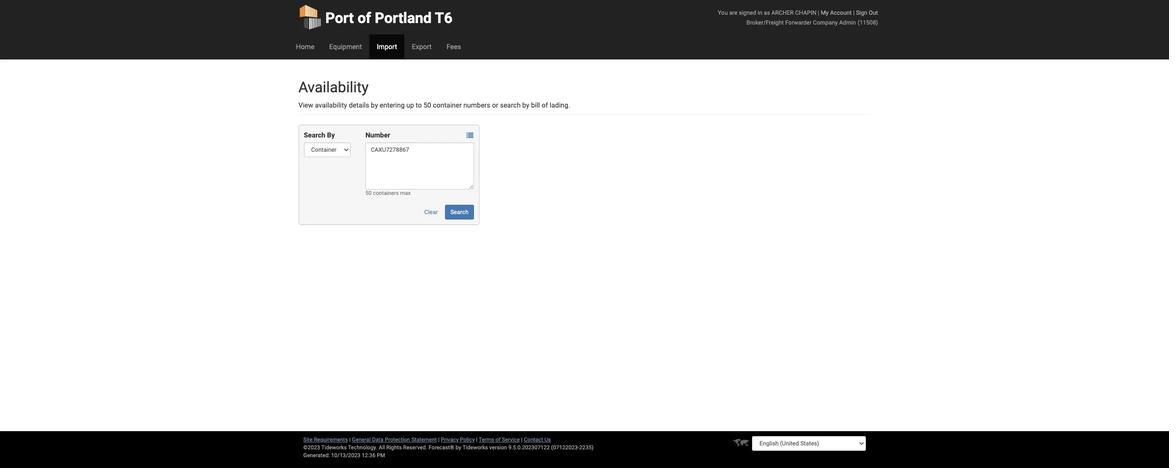Task type: vqa. For each thing, say whether or not it's contained in the screenshot.
Terms
yes



Task type: locate. For each thing, give the bounding box(es) containing it.
home
[[296, 43, 315, 51]]

of right the bill
[[542, 101, 548, 109]]

by
[[371, 101, 378, 109], [523, 101, 530, 109], [456, 445, 461, 451]]

sign out link
[[856, 9, 878, 16]]

of inside site requirements | general data protection statement | privacy policy | terms of service | contact us ©2023 tideworks technology. all rights reserved. forecast® by tideworks version 9.5.0.202307122 (07122023-2235) generated: 10/13/2023 12:36 pm
[[496, 437, 501, 443]]

broker/freight
[[747, 19, 784, 26]]

50 right to
[[424, 101, 431, 109]]

Number text field
[[366, 143, 474, 190]]

fees
[[447, 43, 461, 51]]

1 horizontal spatial by
[[456, 445, 461, 451]]

2 horizontal spatial of
[[542, 101, 548, 109]]

view
[[299, 101, 313, 109]]

search left by
[[304, 131, 325, 139]]

contact us link
[[524, 437, 551, 443]]

1 vertical spatial 50
[[366, 190, 372, 197]]

site requirements | general data protection statement | privacy policy | terms of service | contact us ©2023 tideworks technology. all rights reserved. forecast® by tideworks version 9.5.0.202307122 (07122023-2235) generated: 10/13/2023 12:36 pm
[[303, 437, 594, 459]]

0 horizontal spatial by
[[371, 101, 378, 109]]

protection
[[385, 437, 410, 443]]

privacy
[[441, 437, 459, 443]]

search
[[304, 131, 325, 139], [451, 209, 469, 216]]

privacy policy link
[[441, 437, 475, 443]]

10/13/2023
[[331, 453, 361, 459]]

2235)
[[580, 445, 594, 451]]

0 horizontal spatial 50
[[366, 190, 372, 197]]

of right port
[[358, 9, 371, 27]]

forecast®
[[429, 445, 454, 451]]

2 vertical spatial of
[[496, 437, 501, 443]]

0 horizontal spatial of
[[358, 9, 371, 27]]

12:36
[[362, 453, 376, 459]]

containers
[[373, 190, 399, 197]]

| left general
[[349, 437, 351, 443]]

0 vertical spatial search
[[304, 131, 325, 139]]

by right details
[[371, 101, 378, 109]]

out
[[869, 9, 878, 16]]

sign
[[856, 9, 868, 16]]

policy
[[460, 437, 475, 443]]

| left sign
[[854, 9, 855, 16]]

archer
[[772, 9, 794, 16]]

site
[[303, 437, 313, 443]]

0 vertical spatial 50
[[424, 101, 431, 109]]

you
[[718, 9, 728, 16]]

site requirements link
[[303, 437, 348, 443]]

search right clear "button"
[[451, 209, 469, 216]]

tideworks
[[463, 445, 488, 451]]

or
[[492, 101, 499, 109]]

(11508)
[[858, 19, 878, 26]]

by left the bill
[[523, 101, 530, 109]]

pm
[[377, 453, 385, 459]]

details
[[349, 101, 369, 109]]

50 left containers
[[366, 190, 372, 197]]

entering
[[380, 101, 405, 109]]

1 vertical spatial search
[[451, 209, 469, 216]]

search for search by
[[304, 131, 325, 139]]

0 vertical spatial of
[[358, 9, 371, 27]]

requirements
[[314, 437, 348, 443]]

company
[[813, 19, 838, 26]]

terms of service link
[[479, 437, 520, 443]]

by inside site requirements | general data protection statement | privacy policy | terms of service | contact us ©2023 tideworks technology. all rights reserved. forecast® by tideworks version 9.5.0.202307122 (07122023-2235) generated: 10/13/2023 12:36 pm
[[456, 445, 461, 451]]

up
[[407, 101, 414, 109]]

max
[[400, 190, 411, 197]]

t6
[[435, 9, 453, 27]]

1 horizontal spatial 50
[[424, 101, 431, 109]]

50
[[424, 101, 431, 109], [366, 190, 372, 197]]

search for search
[[451, 209, 469, 216]]

in
[[758, 9, 763, 16]]

©2023 tideworks
[[303, 445, 347, 451]]

|
[[818, 9, 820, 16], [854, 9, 855, 16], [349, 437, 351, 443], [438, 437, 440, 443], [476, 437, 478, 443], [521, 437, 523, 443]]

lading.
[[550, 101, 570, 109]]

bill
[[531, 101, 540, 109]]

generated:
[[303, 453, 330, 459]]

1 horizontal spatial search
[[451, 209, 469, 216]]

you are signed in as archer chapin | my account | sign out broker/freight forwarder company admin (11508)
[[718, 9, 878, 26]]

search button
[[445, 205, 474, 220]]

of up version
[[496, 437, 501, 443]]

import button
[[369, 34, 405, 59]]

contact
[[524, 437, 543, 443]]

| up forecast®
[[438, 437, 440, 443]]

technology.
[[348, 445, 378, 451]]

1 horizontal spatial of
[[496, 437, 501, 443]]

import
[[377, 43, 397, 51]]

by down privacy policy link
[[456, 445, 461, 451]]

show list image
[[467, 132, 474, 139]]

0 horizontal spatial search
[[304, 131, 325, 139]]

1 vertical spatial of
[[542, 101, 548, 109]]

of
[[358, 9, 371, 27], [542, 101, 548, 109], [496, 437, 501, 443]]

availability
[[315, 101, 347, 109]]

search inside button
[[451, 209, 469, 216]]



Task type: describe. For each thing, give the bounding box(es) containing it.
availability
[[299, 79, 369, 96]]

admin
[[840, 19, 857, 26]]

port of portland t6 link
[[299, 0, 453, 34]]

(07122023-
[[551, 445, 580, 451]]

export
[[412, 43, 432, 51]]

search
[[500, 101, 521, 109]]

statement
[[412, 437, 437, 443]]

search by
[[304, 131, 335, 139]]

view availability details by entering up to 50 container numbers or search by bill of lading.
[[299, 101, 570, 109]]

of inside port of portland t6 link
[[358, 9, 371, 27]]

to
[[416, 101, 422, 109]]

2 horizontal spatial by
[[523, 101, 530, 109]]

equipment button
[[322, 34, 369, 59]]

equipment
[[329, 43, 362, 51]]

port of portland t6
[[326, 9, 453, 27]]

number
[[366, 131, 390, 139]]

as
[[764, 9, 770, 16]]

50 containers max
[[366, 190, 411, 197]]

are
[[730, 9, 738, 16]]

clear button
[[419, 205, 444, 220]]

portland
[[375, 9, 432, 27]]

my
[[821, 9, 829, 16]]

data
[[372, 437, 384, 443]]

home button
[[289, 34, 322, 59]]

service
[[502, 437, 520, 443]]

numbers
[[464, 101, 491, 109]]

9.5.0.202307122
[[509, 445, 550, 451]]

export button
[[405, 34, 439, 59]]

terms
[[479, 437, 494, 443]]

us
[[545, 437, 551, 443]]

by
[[327, 131, 335, 139]]

signed
[[739, 9, 757, 16]]

my account link
[[821, 9, 852, 16]]

general data protection statement link
[[352, 437, 437, 443]]

account
[[830, 9, 852, 16]]

| up tideworks
[[476, 437, 478, 443]]

clear
[[425, 209, 438, 216]]

port
[[326, 9, 354, 27]]

forwarder
[[786, 19, 812, 26]]

chapin
[[796, 9, 817, 16]]

all
[[379, 445, 385, 451]]

| up 9.5.0.202307122
[[521, 437, 523, 443]]

reserved.
[[403, 445, 427, 451]]

version
[[489, 445, 507, 451]]

fees button
[[439, 34, 469, 59]]

rights
[[386, 445, 402, 451]]

| left my at the top right of page
[[818, 9, 820, 16]]

general
[[352, 437, 371, 443]]

container
[[433, 101, 462, 109]]



